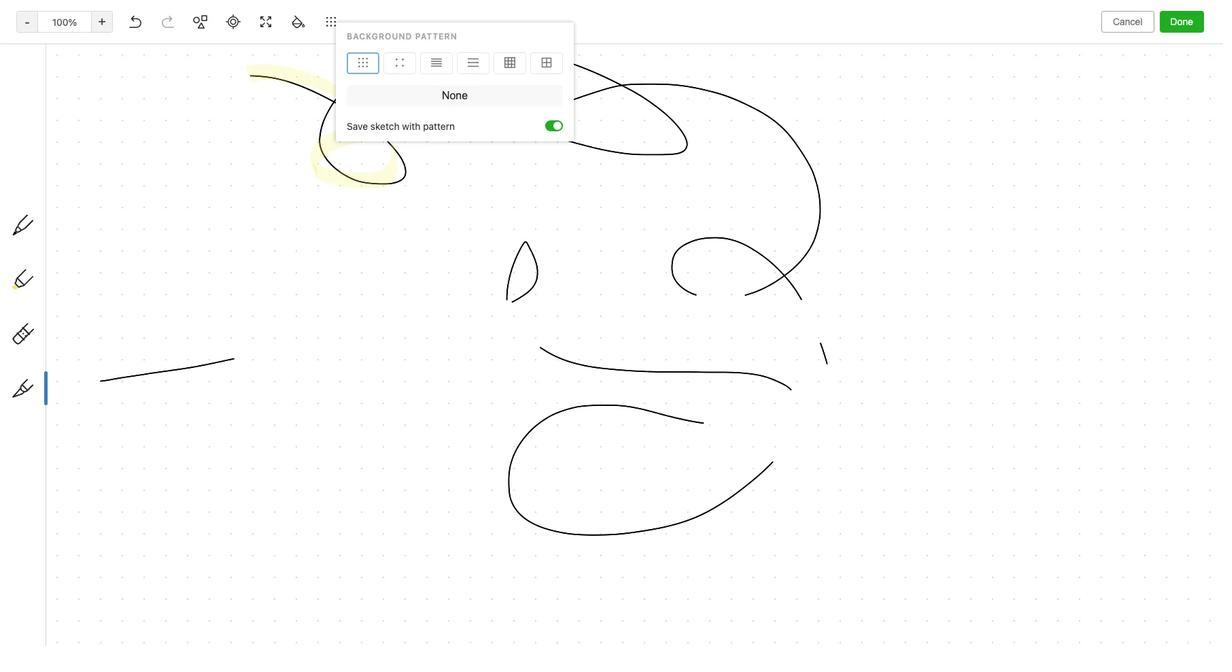 Task type: locate. For each thing, give the bounding box(es) containing it.
0 horizontal spatial do
[[181, 446, 193, 457]]

professor/speaker:
[[181, 379, 264, 390]]

analytical,
[[205, 283, 250, 294]]

None search field
[[18, 39, 146, 64]]

a few minutes ago down professor/speaker:
[[181, 394, 251, 404]]

settings image
[[139, 11, 155, 27]]

highlight image
[[936, 65, 969, 84]]

struc
[[370, 297, 397, 308]]

note window element
[[0, 0, 1224, 646]]

notes inside biochemistry: course: bio 103 date: 10/25/23 professor/speaker: dr. zot questions notes summary
[[346, 379, 372, 390]]

3 few from the top
[[188, 394, 201, 404]]

Search text field
[[18, 39, 146, 64]]

future
[[289, 446, 315, 457]]

a down biochemistry:
[[181, 394, 185, 404]]

notes
[[30, 155, 56, 167], [346, 379, 372, 390]]

0 vertical spatial notes
[[188, 69, 212, 81]]

10
[[181, 463, 190, 473]]

few down professor/speaker:
[[188, 394, 201, 404]]

first
[[196, 41, 224, 56]]

the inside essay outline most analytical, interpretive, or persuasive essays tend to follow the same basic pattern. this struc ture should help you formulate effective outlines for most ...
[[243, 297, 257, 308]]

2 a few minutes ago from the top
[[181, 313, 251, 323]]

1 vertical spatial few
[[188, 313, 201, 323]]

outline
[[209, 268, 240, 280]]

share button
[[1141, 33, 1191, 54]]

1 vertical spatial notes
[[346, 379, 372, 390]]

1 horizontal spatial do
[[216, 446, 229, 457]]

share
[[1153, 37, 1179, 49]]

0 vertical spatial a few minutes ago
[[181, 229, 251, 239]]

3 a few minutes ago from the top
[[181, 394, 251, 404]]

note list element
[[163, 27, 422, 646]]

1 few from the top
[[188, 229, 201, 239]]

you right only
[[1116, 38, 1130, 48]]

few
[[188, 229, 201, 239], [188, 313, 201, 323], [188, 394, 201, 404]]

2 vertical spatial a few minutes ago
[[181, 394, 251, 404]]

0 horizontal spatial the
[[243, 297, 257, 308]]

1 horizontal spatial you
[[1116, 38, 1130, 48]]

103
[[297, 364, 313, 376]]

same
[[260, 297, 284, 308]]

pattern.
[[312, 297, 347, 308]]

a few minutes ago
[[181, 229, 251, 239], [181, 313, 251, 323], [181, 394, 251, 404]]

a few minutes ago for biochemistry: course: bio 103 date: 10/25/23 professor/speaker: dr. zot questions notes summary
[[181, 394, 251, 404]]

notebooks link
[[0, 202, 163, 224]]

a for biochemistry: course: bio 103 date: 10/25/23 professor/speaker: dr. zot questions notes summary
[[181, 394, 185, 404]]

soon
[[231, 446, 253, 457]]

0 vertical spatial for
[[571, 8, 583, 19]]

upgrade button
[[8, 584, 155, 611]]

expand note image
[[432, 35, 448, 52]]

notebooks
[[31, 207, 78, 219]]

1 vertical spatial for
[[181, 325, 193, 337]]

notes up biochemistry:
[[218, 350, 243, 362]]

1 a few minutes ago from the top
[[181, 229, 251, 239]]

now
[[196, 446, 214, 457]]

ture
[[181, 297, 397, 323]]

2 a from the top
[[181, 313, 185, 323]]

font size image
[[799, 65, 833, 84]]

1 a from the top
[[181, 229, 185, 239]]

0 vertical spatial a
[[181, 229, 185, 239]]

1 vertical spatial notes
[[218, 350, 243, 362]]

1 horizontal spatial notes
[[346, 379, 372, 390]]

trash
[[30, 281, 54, 292]]

2 vertical spatial few
[[188, 394, 201, 404]]

ago inside do now do soon for the future 10 minutes ago
[[225, 463, 239, 473]]

upgrade
[[70, 591, 111, 603]]

2 vertical spatial a
[[181, 394, 185, 404]]

tree containing home
[[0, 107, 163, 571]]

only you
[[1094, 38, 1130, 48]]

do now do soon for the future 10 minutes ago
[[181, 446, 315, 473]]

0 vertical spatial few
[[188, 229, 201, 239]]

shared
[[30, 251, 61, 262]]

1 vertical spatial the
[[272, 446, 287, 457]]

alignment image
[[1066, 65, 1100, 84]]

notes up tasks
[[30, 155, 56, 167]]

3 a from the top
[[181, 394, 185, 404]]

for left free:
[[571, 8, 583, 19]]

10/25/23
[[341, 364, 380, 376]]

2 few from the top
[[188, 313, 201, 323]]

do up 10
[[181, 446, 193, 457]]

0 vertical spatial the
[[243, 297, 257, 308]]

notes right "5"
[[188, 69, 212, 81]]

0 horizontal spatial notes
[[188, 69, 212, 81]]

for left most
[[181, 325, 193, 337]]

font family image
[[733, 65, 796, 84]]

to
[[203, 297, 212, 308]]

the
[[243, 297, 257, 308], [272, 446, 287, 457]]

you
[[1116, 38, 1130, 48], [254, 311, 270, 323]]

tend
[[181, 297, 201, 308]]

ago down soon
[[225, 463, 239, 473]]

for
[[255, 446, 270, 457]]

1 horizontal spatial the
[[272, 446, 287, 457]]

minutes
[[204, 229, 234, 239], [204, 313, 234, 323], [204, 394, 234, 404], [192, 463, 223, 473]]

basic
[[286, 297, 309, 308]]

the inside do now do soon for the future 10 minutes ago
[[272, 446, 287, 457]]

notes
[[188, 69, 212, 81], [218, 350, 243, 362]]

1 horizontal spatial for
[[571, 8, 583, 19]]

0 horizontal spatial for
[[181, 325, 193, 337]]

effective
[[317, 311, 356, 323]]

0 vertical spatial notes
[[30, 155, 56, 167]]

a few minutes ago for most analytical, interpretive, or persuasive essays tend to follow the same basic pattern. this struc ture should help you formulate effective outlines for most ...
[[181, 313, 251, 323]]

a few minutes ago up outline
[[181, 229, 251, 239]]

a down the tend
[[181, 313, 185, 323]]

0 vertical spatial you
[[1116, 38, 1130, 48]]

0 horizontal spatial notes
[[30, 155, 56, 167]]

lecture notes
[[181, 350, 243, 362]]

ago
[[237, 229, 251, 239], [237, 313, 251, 323], [237, 394, 251, 404], [225, 463, 239, 473]]

minutes down now
[[192, 463, 223, 473]]

this
[[349, 297, 368, 308]]

a up essay at left
[[181, 229, 185, 239]]

new
[[30, 78, 50, 89]]

0 horizontal spatial you
[[254, 311, 270, 323]]

you down same
[[254, 311, 270, 323]]

a few minutes ago up ...
[[181, 313, 251, 323]]

for
[[571, 8, 583, 19], [181, 325, 193, 337]]

1 vertical spatial a few minutes ago
[[181, 313, 251, 323]]

tasks button
[[0, 172, 163, 194]]

tree
[[0, 107, 163, 571]]

most
[[181, 283, 203, 294]]

a
[[181, 229, 185, 239], [181, 313, 185, 323], [181, 394, 185, 404]]

do right now
[[216, 446, 229, 457]]

1 vertical spatial you
[[254, 311, 270, 323]]

notes down 10/25/23 on the left bottom of the page
[[346, 379, 372, 390]]

ago down follow
[[237, 313, 251, 323]]

few up essay at left
[[188, 229, 201, 239]]

essay
[[181, 268, 207, 280]]

shared with me link
[[0, 246, 163, 267]]

home link
[[0, 107, 163, 129]]

the right for
[[272, 446, 287, 457]]

do
[[181, 446, 193, 457], [216, 446, 229, 457]]

persuasive
[[319, 283, 367, 294]]

1 vertical spatial a
[[181, 313, 185, 323]]

few down the tend
[[188, 313, 201, 323]]

1 horizontal spatial notes
[[218, 350, 243, 362]]

minutes up outline
[[204, 229, 234, 239]]

the up help
[[243, 297, 257, 308]]

should
[[201, 311, 230, 323]]



Task type: vqa. For each thing, say whether or not it's contained in the screenshot.
First Notebook button
no



Task type: describe. For each thing, give the bounding box(es) containing it.
tasks
[[30, 177, 55, 189]]

few for biochemistry: course: bio 103 date: 10/25/23 professor/speaker: dr. zot questions notes summary
[[188, 394, 201, 404]]

date:
[[315, 364, 339, 376]]

minutes up ...
[[204, 313, 234, 323]]

interpretive,
[[252, 283, 305, 294]]

shared with me
[[30, 251, 98, 262]]

a for most analytical, interpretive, or persuasive essays tend to follow the same basic pattern. this struc ture should help you formulate effective outlines for most ...
[[181, 313, 185, 323]]

me
[[85, 251, 98, 262]]

5
[[180, 69, 185, 81]]

minutes inside do now do soon for the future 10 minutes ago
[[192, 463, 223, 473]]

notes inside tree
[[30, 155, 56, 167]]

shortcuts
[[31, 134, 73, 145]]

untitled
[[181, 187, 217, 198]]

zot
[[282, 379, 297, 390]]

biochemistry:
[[181, 364, 241, 376]]

shortcuts button
[[0, 129, 163, 150]]

minutes down professor/speaker:
[[204, 394, 234, 404]]

follow
[[215, 297, 241, 308]]

2 do from the left
[[216, 446, 229, 457]]

notes for 5 notes
[[188, 69, 212, 81]]

font color image
[[837, 65, 871, 84]]

try evernote personal for free:
[[470, 8, 609, 19]]

summary
[[181, 393, 223, 404]]

more image
[[1147, 65, 1189, 84]]

help
[[233, 311, 252, 323]]

you inside essay outline most analytical, interpretive, or persuasive essays tend to follow the same basic pattern. this struc ture should help you formulate effective outlines for most ...
[[254, 311, 270, 323]]

first notebook
[[196, 41, 289, 56]]

try
[[470, 8, 484, 19]]

notebook
[[227, 41, 289, 56]]

...
[[220, 325, 228, 337]]

notes for lecture notes
[[218, 350, 243, 362]]

home
[[30, 112, 56, 123]]

trash link
[[0, 275, 163, 297]]

you inside note window element
[[1116, 38, 1130, 48]]

biochemistry: course: bio 103 date: 10/25/23 professor/speaker: dr. zot questions notes summary
[[181, 364, 380, 404]]

essays
[[369, 283, 399, 294]]

notes link
[[0, 150, 163, 172]]

most
[[196, 325, 218, 337]]

outlines
[[358, 311, 393, 323]]

heading level image
[[659, 65, 729, 84]]

lecture
[[181, 350, 215, 362]]

Note Editor text field
[[0, 0, 1224, 646]]

few for most analytical, interpretive, or persuasive essays tend to follow the same basic pattern. this struc ture should help you formulate effective outlines for most ...
[[188, 313, 201, 323]]

ago up outline
[[237, 229, 251, 239]]

personal
[[529, 8, 568, 19]]

or
[[308, 283, 317, 294]]

with
[[64, 251, 82, 262]]

insert image
[[431, 65, 492, 84]]

5 notes
[[180, 69, 212, 81]]

essay outline most analytical, interpretive, or persuasive essays tend to follow the same basic pattern. this struc ture should help you formulate effective outlines for most ...
[[181, 268, 399, 337]]

questions
[[299, 379, 344, 390]]

course: bio
[[243, 364, 294, 376]]

ago down professor/speaker:
[[237, 394, 251, 404]]

tags
[[31, 229, 51, 240]]

tags button
[[0, 224, 163, 246]]

dr.
[[267, 379, 279, 390]]

new button
[[8, 71, 155, 96]]

free:
[[586, 8, 609, 19]]

1 do from the left
[[181, 446, 193, 457]]

formulate
[[273, 311, 315, 323]]

only
[[1094, 38, 1113, 48]]

for inside essay outline most analytical, interpretive, or persuasive essays tend to follow the same basic pattern. this struc ture should help you formulate effective outlines for most ...
[[181, 325, 193, 337]]

evernote
[[487, 8, 527, 19]]



